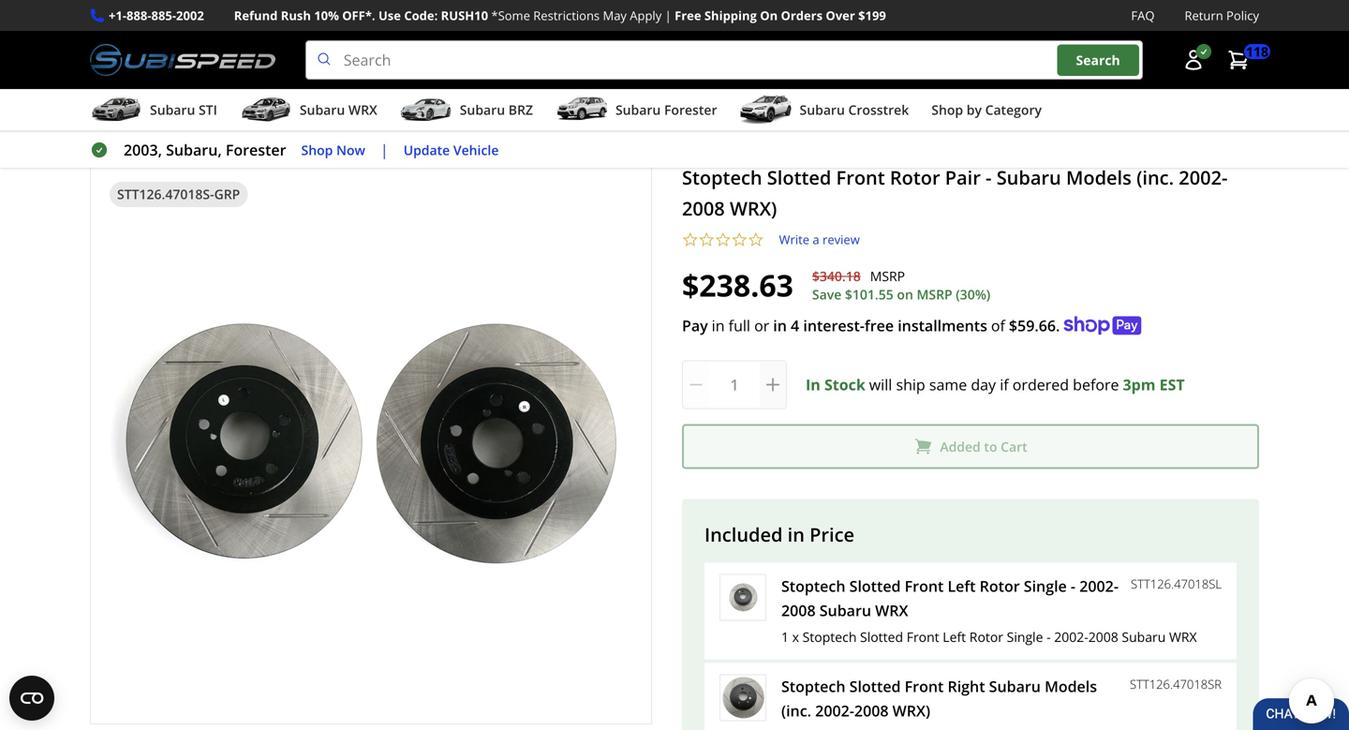 Task type: describe. For each thing, give the bounding box(es) containing it.
1
[[782, 628, 789, 646]]

118
[[1247, 43, 1269, 60]]

subaru wrx
[[300, 101, 378, 119]]

shop now link
[[301, 139, 365, 161]]

2002
[[176, 7, 204, 24]]

/ for brake rotors
[[196, 130, 201, 151]]

shop for shop by category
[[932, 101, 964, 119]]

subaru brz
[[460, 101, 533, 119]]

shop now
[[301, 141, 365, 159]]

$340.18 msrp save $101.55 on msrp (30%)
[[813, 267, 991, 303]]

subaru up stt126.47018sr
[[1122, 628, 1166, 646]]

left inside stoptech slotted front left rotor single - 2002- 2008 subaru wrx
[[948, 576, 976, 596]]

subaru brz button
[[400, 93, 533, 130]]

included in price
[[705, 522, 855, 548]]

3 empty star image from the left
[[732, 232, 748, 248]]

brake
[[216, 132, 251, 149]]

$238.63
[[682, 265, 794, 306]]

1 horizontal spatial msrp
[[917, 286, 953, 303]]

cart
[[1001, 438, 1028, 455]]

rotor inside "stoptech slotted front rotor pair - subaru models (inc. 2002- 2008 wrx)"
[[890, 165, 941, 190]]

x
[[793, 628, 800, 646]]

$340.18
[[813, 267, 861, 285]]

2008 inside stoptech slotted front left rotor single - 2002- 2008 subaru wrx
[[782, 600, 816, 621]]

118 button
[[1219, 41, 1271, 79]]

added to cart
[[940, 438, 1028, 455]]

review
[[823, 231, 860, 248]]

front down stoptech slotted front left rotor single - 2002- 2008 subaru wrx
[[907, 628, 940, 646]]

- inside "stoptech slotted front rotor pair - subaru models (inc. 2002- 2008 wrx)"
[[986, 165, 992, 190]]

3pm
[[1123, 375, 1156, 395]]

2008 inside "stoptech slotted front rotor pair - subaru models (inc. 2002- 2008 wrx)"
[[682, 196, 725, 221]]

in for included
[[788, 522, 805, 548]]

pay
[[682, 316, 708, 336]]

increment image
[[764, 376, 783, 394]]

rush10
[[441, 7, 488, 24]]

return
[[1185, 7, 1224, 24]]

888-
[[127, 7, 151, 24]]

stt126.47018s-
[[117, 185, 214, 203]]

free
[[865, 316, 894, 336]]

brz
[[509, 101, 533, 119]]

free
[[675, 7, 702, 24]]

2008 inside the stoptech slotted front right subaru models (inc. 2002-2008 wrx)
[[855, 701, 889, 721]]

right
[[948, 676, 986, 696]]

off*.
[[342, 7, 376, 24]]

may
[[603, 7, 627, 24]]

decrement image
[[687, 376, 706, 394]]

a subaru crosstrek thumbnail image image
[[740, 96, 793, 124]]

wrx inside dropdown button
[[349, 101, 378, 119]]

button image
[[1183, 49, 1205, 71]]

0 vertical spatial |
[[665, 7, 672, 24]]

if
[[1000, 375, 1009, 395]]

ordered
[[1013, 375, 1070, 395]]

refund
[[234, 7, 278, 24]]

crosstrek
[[849, 101, 909, 119]]

stoptech slotted front left rotor single - 2002- 2008 subaru wrx
[[782, 576, 1119, 621]]

stoptech right x
[[803, 628, 857, 646]]

picture of stoptech slotted front right subaru models (inc. 2002-2008 wrx) image
[[721, 675, 766, 720]]

$59.66
[[1009, 316, 1056, 336]]

rotor inside stoptech slotted front left rotor single - 2002- 2008 subaru wrx
[[980, 576, 1020, 596]]

forester inside 'dropdown button'
[[665, 101, 718, 119]]

a subaru wrx thumbnail image image
[[240, 96, 292, 124]]

stoptech slotted front rotor pair - subaru models (inc. 2002- 2008 wrx)
[[682, 165, 1228, 221]]

write a review
[[779, 231, 860, 248]]

2002- inside the stoptech slotted front right subaru models (inc. 2002-2008 wrx)
[[816, 701, 855, 721]]

save
[[813, 286, 842, 303]]

subaru wrx button
[[240, 93, 378, 130]]

/ for brakes
[[120, 130, 125, 151]]

slotted for rotor
[[767, 165, 832, 190]]

subaru up brakes
[[150, 101, 195, 119]]

pair
[[946, 165, 981, 190]]

brake rotors
[[216, 132, 292, 149]]

2003, subaru, forester
[[124, 140, 286, 160]]

shop pay image
[[1064, 316, 1142, 335]]

slotted for left
[[850, 576, 901, 596]]

(inc. inside the stoptech slotted front right subaru models (inc. 2002-2008 wrx)
[[782, 701, 812, 721]]

4 empty star image from the left
[[748, 232, 764, 248]]

front for right
[[905, 676, 944, 696]]

search
[[1077, 51, 1121, 69]]

+1-888-885-2002
[[109, 7, 204, 24]]

4
[[791, 316, 800, 336]]

models inside "stoptech slotted front rotor pair - subaru models (inc. 2002- 2008 wrx)"
[[1067, 165, 1132, 190]]

or
[[755, 316, 770, 336]]

ship
[[897, 375, 926, 395]]

front for left
[[905, 576, 944, 596]]

to
[[985, 438, 998, 455]]

wrx inside stoptech slotted front left rotor single - 2002- 2008 subaru wrx
[[876, 600, 909, 621]]

+1-888-885-2002 link
[[109, 6, 204, 25]]

subaru sti button
[[90, 93, 217, 130]]

subaru crosstrek
[[800, 101, 909, 119]]

added
[[940, 438, 981, 455]]

search button
[[1058, 44, 1140, 76]]

price
[[810, 522, 855, 548]]

update vehicle button
[[404, 139, 499, 161]]

full
[[729, 316, 751, 336]]

*some
[[492, 7, 530, 24]]

subaru forester
[[616, 101, 718, 119]]

2 vertical spatial -
[[1047, 628, 1051, 646]]

subaru sti
[[150, 101, 217, 119]]

stock
[[825, 375, 866, 395]]

sti
[[199, 101, 217, 119]]

2002- inside stoptech slotted front left rotor single - 2002- 2008 subaru wrx
[[1080, 576, 1119, 596]]

faq
[[1132, 7, 1155, 24]]

0 horizontal spatial forester
[[226, 140, 286, 160]]

on
[[760, 7, 778, 24]]

orders
[[781, 7, 823, 24]]

shipping
[[705, 7, 757, 24]]



Task type: locate. For each thing, give the bounding box(es) containing it.
shop
[[932, 101, 964, 119], [301, 141, 333, 159]]

a subaru forester thumbnail image image
[[556, 96, 608, 124]]

subaru
[[150, 101, 195, 119], [300, 101, 345, 119], [460, 101, 505, 119], [616, 101, 661, 119], [800, 101, 845, 119], [997, 165, 1062, 190], [820, 600, 872, 621], [1122, 628, 1166, 646], [990, 676, 1041, 696]]

slotted left right
[[850, 676, 901, 696]]

0 vertical spatial rotor
[[890, 165, 941, 190]]

1 horizontal spatial in
[[774, 316, 787, 336]]

stt126.47018s-grp
[[117, 185, 240, 203]]

stt126.47018sr
[[1130, 676, 1222, 693]]

1 vertical spatial left
[[943, 628, 967, 646]]

will
[[870, 375, 893, 395]]

in left price
[[788, 522, 805, 548]]

1 horizontal spatial wrx
[[876, 600, 909, 621]]

over
[[826, 7, 856, 24]]

write
[[779, 231, 810, 248]]

1 / from the left
[[120, 130, 125, 151]]

single
[[1024, 576, 1067, 596], [1007, 628, 1044, 646]]

empty star image
[[699, 232, 715, 248]]

forester
[[665, 101, 718, 119], [226, 140, 286, 160]]

apply
[[630, 7, 662, 24]]

2 vertical spatial wrx
[[1170, 628, 1198, 646]]

code:
[[404, 7, 438, 24]]

0 vertical spatial left
[[948, 576, 976, 596]]

shop left by at top
[[932, 101, 964, 119]]

single inside stoptech slotted front left rotor single - 2002- 2008 subaru wrx
[[1024, 576, 1067, 596]]

/
[[120, 130, 125, 151], [196, 130, 201, 151]]

use
[[379, 7, 401, 24]]

subispeed logo image
[[90, 40, 275, 80]]

category
[[986, 101, 1042, 119]]

shop left now
[[301, 141, 333, 159]]

slotted
[[767, 165, 832, 190], [850, 576, 901, 596], [861, 628, 904, 646], [850, 676, 901, 696]]

stoptech for stoptech slotted front rotor pair - subaru models (inc. 2002- 2008 wrx)
[[682, 165, 763, 190]]

subaru right a subaru crosstrek thumbnail image
[[800, 101, 845, 119]]

slotted for right
[[850, 676, 901, 696]]

now
[[336, 141, 365, 159]]

0 vertical spatial shop
[[932, 101, 964, 119]]

stoptech up empty star image
[[682, 165, 763, 190]]

0 horizontal spatial msrp
[[871, 267, 906, 285]]

1 horizontal spatial wrx)
[[893, 701, 931, 721]]

shop by category button
[[932, 93, 1042, 130]]

slotted inside stoptech slotted front left rotor single - 2002- 2008 subaru wrx
[[850, 576, 901, 596]]

added to cart button
[[682, 424, 1260, 469]]

1 vertical spatial rotor
[[980, 576, 1020, 596]]

2 vertical spatial rotor
[[970, 628, 1004, 646]]

stoptech inside the stoptech slotted front right subaru models (inc. 2002-2008 wrx)
[[782, 676, 846, 696]]

0 vertical spatial models
[[1067, 165, 1132, 190]]

wrx) inside the stoptech slotted front right subaru models (inc. 2002-2008 wrx)
[[893, 701, 931, 721]]

single up 1 x stoptech slotted front left rotor single - 2002-2008 subaru wrx on the right bottom
[[1024, 576, 1067, 596]]

1 vertical spatial models
[[1045, 676, 1098, 696]]

shop by category
[[932, 101, 1042, 119]]

on
[[897, 286, 914, 303]]

(inc. inside "stoptech slotted front rotor pair - subaru models (inc. 2002- 2008 wrx)"
[[1137, 165, 1175, 190]]

front up review on the right of the page
[[837, 165, 885, 190]]

1 horizontal spatial -
[[1047, 628, 1051, 646]]

front inside stoptech slotted front left rotor single - 2002- 2008 subaru wrx
[[905, 576, 944, 596]]

est
[[1160, 375, 1185, 395]]

1 vertical spatial |
[[380, 140, 389, 160]]

2002-
[[1179, 165, 1228, 190], [1080, 576, 1119, 596], [1055, 628, 1089, 646], [816, 701, 855, 721]]

subaru crosstrek button
[[740, 93, 909, 130]]

subaru right pair
[[997, 165, 1062, 190]]

/ down sti
[[196, 130, 201, 151]]

in left 4
[[774, 316, 787, 336]]

in left full
[[712, 316, 725, 336]]

msrp right on
[[917, 286, 953, 303]]

1 vertical spatial wrx)
[[893, 701, 931, 721]]

before
[[1073, 375, 1120, 395]]

update
[[404, 141, 450, 159]]

1 horizontal spatial |
[[665, 7, 672, 24]]

policy
[[1227, 7, 1260, 24]]

0 horizontal spatial |
[[380, 140, 389, 160]]

empty star image
[[682, 232, 699, 248], [715, 232, 732, 248], [732, 232, 748, 248], [748, 232, 764, 248]]

models
[[1067, 165, 1132, 190], [1045, 676, 1098, 696]]

same
[[930, 375, 968, 395]]

msrp up on
[[871, 267, 906, 285]]

slotted down price
[[850, 576, 901, 596]]

$199
[[859, 7, 887, 24]]

| right now
[[380, 140, 389, 160]]

stoptech for stoptech slotted front left rotor single - 2002- 2008 subaru wrx
[[782, 576, 846, 596]]

subaru inside "stoptech slotted front rotor pair - subaru models (inc. 2002- 2008 wrx)"
[[997, 165, 1062, 190]]

2 empty star image from the left
[[715, 232, 732, 248]]

forester down search input field
[[665, 101, 718, 119]]

in
[[712, 316, 725, 336], [774, 316, 787, 336], [788, 522, 805, 548]]

subaru inside 'dropdown button'
[[616, 101, 661, 119]]

0 vertical spatial wrx)
[[730, 196, 777, 221]]

left down stoptech slotted front left rotor single - 2002- 2008 subaru wrx
[[943, 628, 967, 646]]

front inside "stoptech slotted front rotor pair - subaru models (inc. 2002- 2008 wrx)"
[[837, 165, 885, 190]]

open widget image
[[9, 676, 54, 721]]

0 horizontal spatial wrx)
[[730, 196, 777, 221]]

left up 1 x stoptech slotted front left rotor single - 2002-2008 subaru wrx on the right bottom
[[948, 576, 976, 596]]

stoptech slotted front right subaru models (inc. 2002-2008 wrx)
[[782, 676, 1098, 721]]

1 vertical spatial wrx
[[876, 600, 909, 621]]

return policy
[[1185, 7, 1260, 24]]

+1-
[[109, 7, 127, 24]]

$101.55
[[845, 286, 894, 303]]

shop for shop now
[[301, 141, 333, 159]]

stoptech inside "stoptech slotted front rotor pair - subaru models (inc. 2002- 2008 wrx)"
[[682, 165, 763, 190]]

0 horizontal spatial shop
[[301, 141, 333, 159]]

models inside the stoptech slotted front right subaru models (inc. 2002-2008 wrx)
[[1045, 676, 1098, 696]]

included
[[705, 522, 783, 548]]

-
[[986, 165, 992, 190], [1071, 576, 1076, 596], [1047, 628, 1051, 646]]

| left free
[[665, 7, 672, 24]]

1 horizontal spatial /
[[196, 130, 201, 151]]

front for rotor
[[837, 165, 885, 190]]

brakes link
[[140, 132, 196, 149], [140, 132, 181, 149]]

of
[[992, 316, 1006, 336]]

0 vertical spatial forester
[[665, 101, 718, 119]]

0 horizontal spatial in
[[712, 316, 725, 336]]

msrp
[[871, 267, 906, 285], [917, 286, 953, 303]]

subaru right a subaru forester thumbnail image
[[616, 101, 661, 119]]

0 horizontal spatial /
[[120, 130, 125, 151]]

subaru up the shop now
[[300, 101, 345, 119]]

10%
[[314, 7, 339, 24]]

write a review link
[[779, 231, 860, 248]]

2 horizontal spatial -
[[1071, 576, 1076, 596]]

1 vertical spatial shop
[[301, 141, 333, 159]]

in stock will ship same day if ordered before 3pm est
[[806, 375, 1185, 395]]

0 horizontal spatial (inc.
[[782, 701, 812, 721]]

by
[[967, 101, 982, 119]]

interest-
[[804, 316, 865, 336]]

1 x stoptech slotted front left rotor single - 2002-2008 subaru wrx
[[782, 628, 1198, 646]]

0 horizontal spatial wrx
[[349, 101, 378, 119]]

in
[[806, 375, 821, 395]]

rotor up 1 x stoptech slotted front left rotor single - 2002-2008 subaru wrx on the right bottom
[[980, 576, 1020, 596]]

refund rush 10% off*. use code: rush10 *some restrictions may apply | free shipping on orders over $199
[[234, 7, 887, 24]]

rotors
[[254, 132, 292, 149]]

stoptech
[[682, 165, 763, 190], [782, 576, 846, 596], [803, 628, 857, 646], [782, 676, 846, 696]]

shop inside dropdown button
[[932, 101, 964, 119]]

stoptech for stoptech slotted front right subaru models (inc. 2002-2008 wrx)
[[782, 676, 846, 696]]

0 vertical spatial (inc.
[[1137, 165, 1175, 190]]

2003,
[[124, 140, 162, 160]]

grp
[[214, 185, 240, 203]]

wrx) inside "stoptech slotted front rotor pair - subaru models (inc. 2002- 2008 wrx)"
[[730, 196, 777, 221]]

rotor up right
[[970, 628, 1004, 646]]

0 horizontal spatial -
[[986, 165, 992, 190]]

wrx)
[[730, 196, 777, 221], [893, 701, 931, 721]]

faq link
[[1132, 6, 1155, 25]]

1 vertical spatial -
[[1071, 576, 1076, 596]]

front inside the stoptech slotted front right subaru models (inc. 2002-2008 wrx)
[[905, 676, 944, 696]]

(30%)
[[956, 286, 991, 303]]

installments
[[898, 316, 988, 336]]

1 horizontal spatial (inc.
[[1137, 165, 1175, 190]]

single down stoptech slotted front left rotor single - 2002- 2008 subaru wrx
[[1007, 628, 1044, 646]]

search input field
[[305, 40, 1144, 80]]

home image
[[90, 133, 105, 148]]

1 vertical spatial forester
[[226, 140, 286, 160]]

forester down a subaru wrx thumbnail image
[[226, 140, 286, 160]]

front up 1 x stoptech slotted front left rotor single - 2002-2008 subaru wrx on the right bottom
[[905, 576, 944, 596]]

brake rotors link
[[216, 132, 307, 149], [216, 132, 292, 149]]

update vehicle
[[404, 141, 499, 159]]

0 vertical spatial single
[[1024, 576, 1067, 596]]

subaru forester button
[[556, 93, 718, 130]]

subaru inside the stoptech slotted front right subaru models (inc. 2002-2008 wrx)
[[990, 676, 1041, 696]]

rotor left pair
[[890, 165, 941, 190]]

1 vertical spatial single
[[1007, 628, 1044, 646]]

1 horizontal spatial forester
[[665, 101, 718, 119]]

subaru left brz
[[460, 101, 505, 119]]

2 horizontal spatial wrx
[[1170, 628, 1198, 646]]

in for pay
[[712, 316, 725, 336]]

2 horizontal spatial in
[[788, 522, 805, 548]]

slotted up write
[[767, 165, 832, 190]]

0 vertical spatial wrx
[[349, 101, 378, 119]]

1 empty star image from the left
[[682, 232, 699, 248]]

None number field
[[682, 361, 787, 409]]

0 vertical spatial -
[[986, 165, 992, 190]]

front left right
[[905, 676, 944, 696]]

subaru right right
[[990, 676, 1041, 696]]

rush
[[281, 7, 311, 24]]

|
[[665, 7, 672, 24], [380, 140, 389, 160]]

a
[[813, 231, 820, 248]]

2002- inside "stoptech slotted front rotor pair - subaru models (inc. 2002- 2008 wrx)"
[[1179, 165, 1228, 190]]

1 horizontal spatial shop
[[932, 101, 964, 119]]

slotted down stoptech slotted front left rotor single - 2002- 2008 subaru wrx
[[861, 628, 904, 646]]

.
[[1056, 316, 1061, 336]]

brakes
[[140, 132, 181, 149]]

- inside stoptech slotted front left rotor single - 2002- 2008 subaru wrx
[[1071, 576, 1076, 596]]

a subaru brz thumbnail image image
[[400, 96, 452, 124]]

stoptech inside stoptech slotted front left rotor single - 2002- 2008 subaru wrx
[[782, 576, 846, 596]]

slotted inside the stoptech slotted front right subaru models (inc. 2002-2008 wrx)
[[850, 676, 901, 696]]

stoptech up x
[[782, 576, 846, 596]]

/ right home icon
[[120, 130, 125, 151]]

1 vertical spatial (inc.
[[782, 701, 812, 721]]

slotted inside "stoptech slotted front rotor pair - subaru models (inc. 2002- 2008 wrx)"
[[767, 165, 832, 190]]

left
[[948, 576, 976, 596], [943, 628, 967, 646]]

2 / from the left
[[196, 130, 201, 151]]

restrictions
[[534, 7, 600, 24]]

subaru inside stoptech slotted front left rotor single - 2002- 2008 subaru wrx
[[820, 600, 872, 621]]

a subaru sti thumbnail image image
[[90, 96, 142, 124]]

stt126.47018sl stoptech slotted front left - subaru models (inc. 2002-2008 wrx), image
[[721, 575, 766, 620]]

stoptech down x
[[782, 676, 846, 696]]

subaru,
[[166, 140, 222, 160]]

vehicle
[[454, 141, 499, 159]]

subaru down price
[[820, 600, 872, 621]]



Task type: vqa. For each thing, say whether or not it's contained in the screenshot.
free
yes



